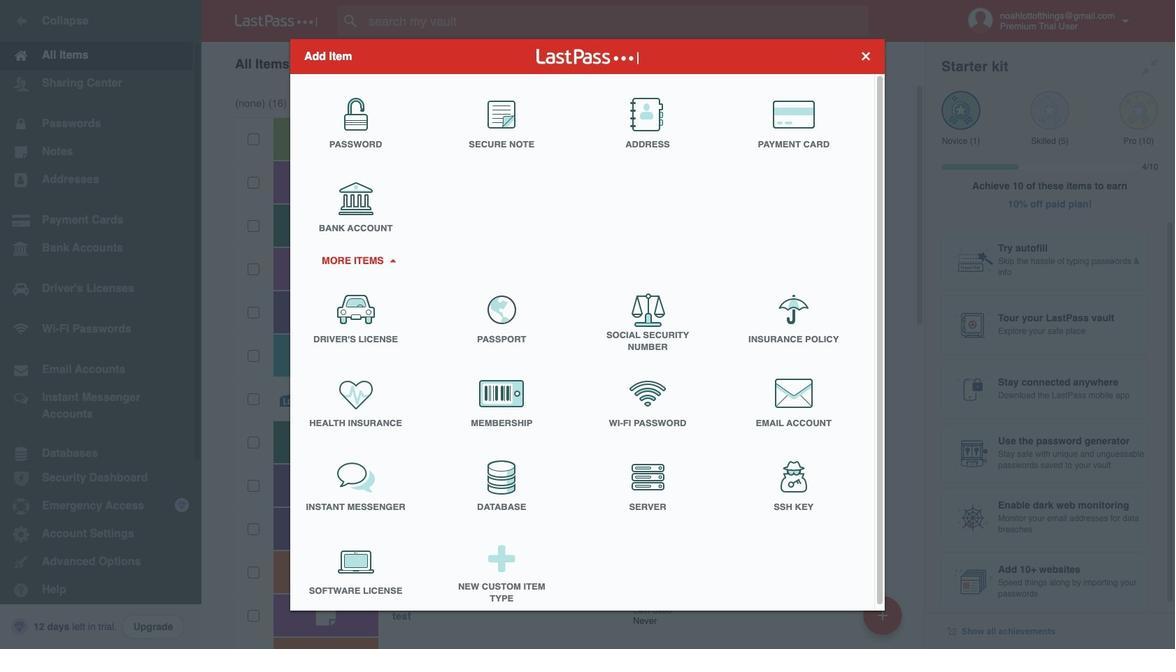 Task type: locate. For each thing, give the bounding box(es) containing it.
new item image
[[878, 611, 888, 621]]

caret right image
[[388, 259, 397, 262]]

dialog
[[290, 39, 885, 615]]

lastpass image
[[235, 15, 318, 27]]

Search search field
[[337, 6, 896, 36]]



Task type: vqa. For each thing, say whether or not it's contained in the screenshot.
caret right Image
yes



Task type: describe. For each thing, give the bounding box(es) containing it.
new item navigation
[[858, 592, 911, 650]]

main navigation navigation
[[0, 0, 201, 650]]

search my vault text field
[[337, 6, 896, 36]]

vault options navigation
[[201, 42, 925, 84]]



